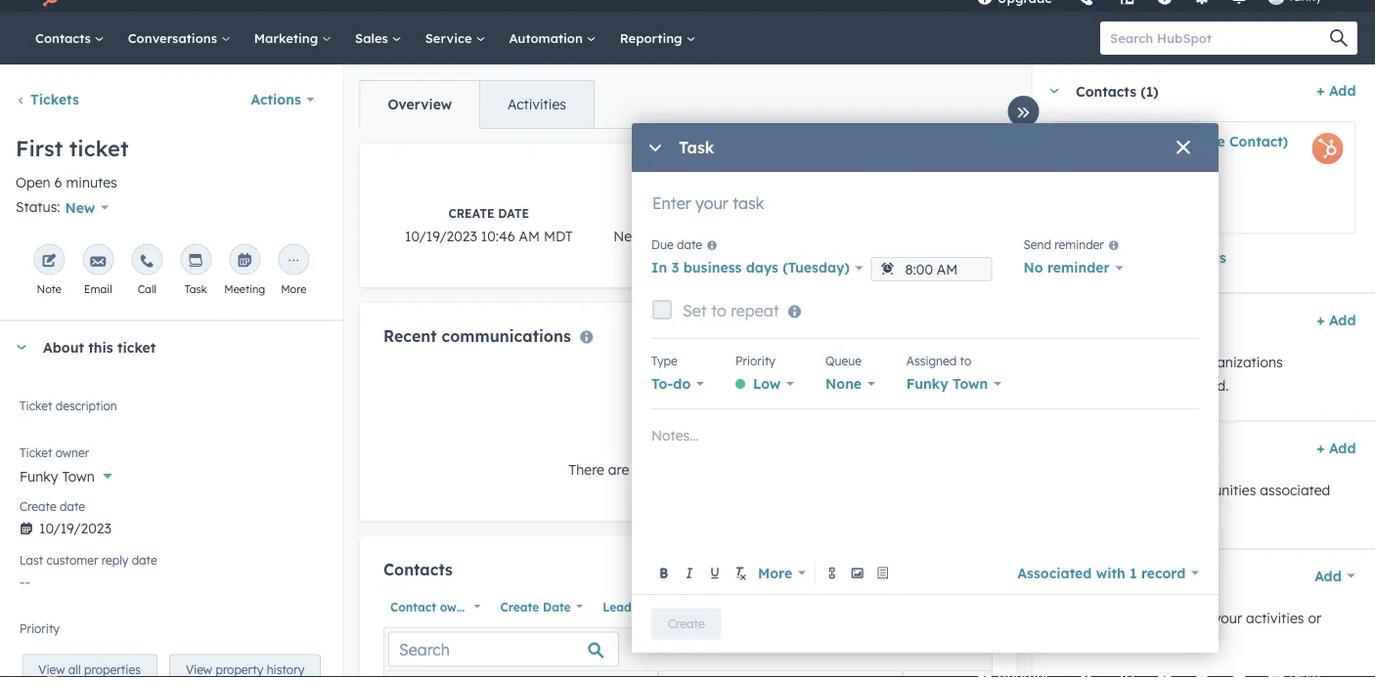Task type: describe. For each thing, give the bounding box(es) containing it.
none
[[826, 376, 862, 393]]

1 vertical spatial task
[[185, 282, 207, 296]]

there
[[568, 462, 604, 479]]

create for create
[[668, 617, 705, 632]]

none button
[[826, 371, 875, 398]]

select an option
[[20, 629, 124, 646]]

email
[[84, 282, 112, 296]]

select an option button
[[20, 619, 323, 651]]

with inside track the revenue opportunities associated with this record.
[[1052, 505, 1079, 522]]

customer
[[47, 554, 98, 568]]

business
[[684, 259, 742, 277]]

ticket for ticket status new (support pipeline)
[[641, 206, 686, 221]]

see for see the files attached to your activities or uploaded to this record.
[[1052, 610, 1076, 627]]

Title text field
[[652, 192, 1199, 231]]

view all properties
[[38, 663, 141, 678]]

lead
[[602, 600, 631, 615]]

see for see the businesses or organizations associated with this record.
[[1052, 354, 1076, 371]]

create button
[[652, 609, 722, 640]]

record. inside track the revenue opportunities associated with this record.
[[1110, 505, 1154, 522]]

upgrade link
[[964, 0, 1064, 12]]

2 vertical spatial contacts
[[383, 561, 452, 580]]

due date
[[652, 237, 702, 252]]

email image
[[90, 254, 106, 269]]

ticket status new (support pipeline)
[[613, 206, 762, 245]]

properties
[[84, 663, 141, 678]]

no reminder
[[1024, 259, 1110, 277]]

+ for see the businesses or organizations associated with this record.
[[1316, 312, 1325, 329]]

this inside track the revenue opportunities associated with this record.
[[1083, 505, 1106, 522]]

view property history
[[186, 663, 304, 678]]

brian halligan (sample contact)
[[1065, 133, 1288, 150]]

this inside see the businesses or organizations associated with this record.
[[1157, 377, 1180, 394]]

funky town button for owner
[[20, 457, 323, 489]]

add inside popup button
[[1314, 568, 1341, 585]]

Ticket description text field
[[20, 396, 323, 435]]

no
[[1024, 259, 1043, 277]]

marketplaces image
[[1119, 0, 1137, 7]]

to-do
[[652, 376, 691, 393]]

to-
[[652, 376, 673, 393]]

low button
[[736, 371, 794, 398]]

view for view associated contacts
[[1052, 249, 1085, 266]]

(tuesday)
[[783, 259, 850, 277]]

3
[[671, 259, 679, 277]]

status
[[635, 600, 672, 615]]

record. inside see the files attached to your activities or uploaded to this record.
[[1161, 633, 1205, 651]]

to-do button
[[652, 371, 704, 398]]

last for last activity date
[[704, 600, 729, 615]]

contact)
[[1229, 133, 1288, 150]]

contacts (1)
[[1076, 82, 1158, 100]]

town for assigned to
[[953, 376, 988, 393]]

are
[[608, 462, 629, 479]]

queue
[[826, 354, 862, 368]]

option
[[83, 629, 124, 646]]

files
[[1104, 610, 1130, 627]]

track
[[1052, 482, 1087, 499]]

ticket for ticket description
[[20, 399, 52, 414]]

repeat
[[731, 301, 779, 321]]

priority for low popup button
[[736, 354, 776, 368]]

this inside dropdown button
[[88, 339, 113, 356]]

all
[[68, 663, 81, 678]]

in 3 business days (tuesday) button
[[652, 254, 863, 282]]

reminder for no reminder
[[1048, 259, 1110, 277]]

uploaded
[[1052, 633, 1113, 651]]

town for ticket owner
[[62, 468, 95, 485]]

associated with 1 record button
[[1018, 560, 1199, 587]]

create date 10/19/2023 10:46 am mdt
[[405, 206, 572, 245]]

about this ticket
[[43, 339, 156, 356]]

in 3 business days (tuesday)
[[652, 259, 850, 277]]

more button
[[754, 560, 810, 587]]

caret image
[[16, 345, 27, 350]]

mdt
[[543, 228, 572, 245]]

to right the set
[[711, 301, 727, 321]]

notifications image
[[1231, 0, 1248, 7]]

ticket inside about this ticket dropdown button
[[117, 339, 156, 356]]

view associated contacts
[[1052, 249, 1226, 266]]

contacts for contacts (1)
[[1076, 82, 1136, 100]]

more image
[[286, 254, 302, 269]]

meeting image
[[237, 254, 253, 269]]

funky for ticket
[[20, 468, 58, 485]]

last activity date button
[[697, 595, 809, 620]]

set
[[683, 301, 707, 321]]

task image
[[188, 254, 204, 269]]

reporting
[[620, 30, 686, 46]]

lead status button
[[595, 595, 689, 620]]

create date
[[500, 600, 570, 615]]

an
[[62, 629, 79, 646]]

+ add for see the businesses or organizations associated with this record.
[[1316, 312, 1356, 329]]

the for businesses
[[1080, 354, 1100, 371]]

associated with 1 record
[[1018, 565, 1186, 582]]

calling icon image
[[1077, 0, 1095, 8]]

conversations link
[[116, 12, 242, 65]]

call image
[[139, 254, 155, 269]]

hubspot link
[[23, 0, 73, 8]]

view all properties link
[[22, 655, 157, 678]]

the for revenue
[[1090, 482, 1111, 499]]

+ add for track the revenue opportunities associated with this record.
[[1316, 440, 1356, 457]]

6
[[54, 174, 62, 191]]

open 6 minutes
[[16, 174, 117, 191]]

record. inside see the businesses or organizations associated with this record.
[[1184, 377, 1229, 394]]

activities
[[1246, 610, 1304, 627]]

caret image for attachments
[[1048, 574, 1060, 579]]

date right reply
[[132, 554, 157, 568]]

recent communications
[[383, 327, 571, 346]]

funky for assigned
[[907, 376, 949, 393]]

last activity date
[[704, 600, 809, 615]]

ticket owner
[[20, 446, 89, 461]]

1 + add from the top
[[1316, 82, 1356, 99]]

(sample
[[1168, 133, 1225, 150]]

communications
[[441, 327, 571, 346]]

open
[[16, 174, 51, 191]]

select
[[20, 629, 59, 646]]

see the businesses or organizations associated with this record.
[[1052, 354, 1283, 394]]

minimize dialog image
[[648, 141, 663, 157]]

date for due date
[[677, 237, 702, 252]]

low
[[753, 376, 781, 393]]

lead status
[[602, 600, 672, 615]]

attachments button
[[1033, 550, 1294, 603]]

create date button
[[493, 595, 588, 620]]

add for 3rd + add 'button' from the bottom
[[1329, 82, 1356, 99]]

last customer reply date
[[20, 554, 157, 568]]

(1)
[[1140, 82, 1158, 100]]

Search search field
[[388, 632, 619, 668]]



Task type: vqa. For each thing, say whether or not it's contained in the screenshot.
Account Setup on the left
no



Task type: locate. For each thing, give the bounding box(es) containing it.
see up "uploaded"
[[1052, 610, 1076, 627]]

0 horizontal spatial view
[[38, 663, 65, 678]]

1 horizontal spatial town
[[953, 376, 988, 393]]

0 vertical spatial task
[[679, 138, 715, 158]]

or inside see the businesses or organizations associated with this record.
[[1178, 354, 1191, 371]]

this inside see the files attached to your activities or uploaded to this record.
[[1134, 633, 1157, 651]]

view inside view all properties link
[[38, 663, 65, 678]]

record. down organizations
[[1184, 377, 1229, 394]]

town down assigned to on the right of page
[[953, 376, 988, 393]]

date
[[498, 206, 529, 221], [677, 237, 702, 252], [60, 500, 85, 514], [132, 554, 157, 568]]

about
[[43, 339, 84, 356]]

contacts
[[1167, 249, 1226, 266]]

view inside view associated contacts link
[[1052, 249, 1085, 266]]

view property history link
[[169, 655, 321, 678]]

record.
[[1184, 377, 1229, 394], [1110, 505, 1154, 522], [1161, 633, 1205, 651]]

note image
[[41, 254, 57, 269]]

create down the status
[[668, 617, 705, 632]]

funky
[[907, 376, 949, 393], [20, 468, 58, 485]]

2 caret image from the top
[[1048, 574, 1060, 579]]

overview link
[[360, 81, 479, 128]]

new button
[[60, 195, 121, 220]]

last left customer
[[20, 554, 43, 568]]

ticket left description
[[20, 399, 52, 414]]

see inside see the businesses or organizations associated with this record.
[[1052, 354, 1076, 371]]

contacts (1) button
[[1033, 65, 1309, 117]]

2 + from the top
[[1316, 312, 1325, 329]]

1 vertical spatial + add button
[[1316, 309, 1356, 332]]

2 horizontal spatial with
[[1126, 377, 1153, 394]]

1 vertical spatial funky town button
[[20, 457, 323, 489]]

0 horizontal spatial last
[[20, 554, 43, 568]]

2 vertical spatial +
[[1316, 440, 1325, 457]]

new
[[65, 199, 95, 216], [613, 228, 642, 245]]

view left property
[[186, 663, 212, 678]]

0 horizontal spatial contacts
[[35, 30, 95, 46]]

contacts up contact
[[383, 561, 452, 580]]

reply
[[102, 554, 128, 568]]

help image
[[1156, 0, 1174, 7]]

1 vertical spatial +
[[1316, 312, 1325, 329]]

0 horizontal spatial owner
[[55, 446, 89, 461]]

0 horizontal spatial funky town button
[[20, 457, 323, 489]]

0 vertical spatial funky town button
[[907, 371, 1002, 398]]

navigation
[[360, 80, 595, 129]]

caret image inside contacts (1) "dropdown button"
[[1048, 89, 1060, 93]]

view inside view property history link
[[186, 663, 212, 678]]

funky down assigned
[[907, 376, 949, 393]]

1 vertical spatial the
[[1090, 482, 1111, 499]]

0 vertical spatial priority
[[736, 354, 776, 368]]

marketing
[[254, 30, 322, 46]]

caret image for contacts (1)
[[1048, 89, 1060, 93]]

2 vertical spatial with
[[1096, 565, 1126, 582]]

3 + add from the top
[[1316, 440, 1356, 457]]

meeting
[[224, 282, 265, 296]]

+ add button for track the revenue opportunities associated with this record.
[[1316, 437, 1356, 460]]

track the revenue opportunities associated with this record.
[[1052, 482, 1330, 522]]

1 vertical spatial associated
[[1052, 377, 1122, 394]]

last left activity
[[704, 600, 729, 615]]

or right businesses
[[1178, 354, 1191, 371]]

notifications button
[[1223, 0, 1256, 12]]

communications.
[[697, 462, 807, 479]]

sales link
[[343, 12, 413, 65]]

this down businesses
[[1157, 377, 1180, 394]]

1 date from the left
[[542, 600, 570, 615]]

1 horizontal spatial owner
[[439, 600, 476, 615]]

ticket down call
[[117, 339, 156, 356]]

1 vertical spatial more
[[758, 565, 792, 582]]

1 horizontal spatial funky town button
[[907, 371, 1002, 398]]

ticket up minutes
[[69, 135, 129, 162]]

0 vertical spatial owner
[[55, 446, 89, 461]]

2 see from the top
[[1052, 610, 1076, 627]]

this down the 'track'
[[1083, 505, 1106, 522]]

associated
[[1089, 249, 1163, 266], [1052, 377, 1122, 394], [1260, 482, 1330, 499]]

funky town button for to
[[907, 371, 1002, 398]]

add button
[[1302, 557, 1356, 596]]

0 vertical spatial ticket
[[641, 206, 686, 221]]

1 horizontal spatial funky
[[907, 376, 949, 393]]

record. down the attached on the bottom right
[[1161, 633, 1205, 651]]

add for + add 'button' associated with see the businesses or organizations associated with this record.
[[1329, 312, 1356, 329]]

no reminder button
[[1024, 254, 1123, 282]]

status
[[689, 206, 735, 221]]

funky town button down assigned to on the right of page
[[907, 371, 1002, 398]]

Create date text field
[[20, 511, 323, 542]]

set to repeat
[[683, 301, 779, 321]]

2 vertical spatial the
[[1080, 610, 1100, 627]]

0 horizontal spatial funky
[[20, 468, 58, 485]]

reminder down "send reminder"
[[1048, 259, 1110, 277]]

date
[[542, 600, 570, 615], [781, 600, 809, 615]]

1 horizontal spatial date
[[781, 600, 809, 615]]

contacts link
[[23, 12, 116, 65]]

0 horizontal spatial town
[[62, 468, 95, 485]]

more up last activity date
[[758, 565, 792, 582]]

2 + add from the top
[[1316, 312, 1356, 329]]

ticket for ticket owner
[[20, 446, 52, 461]]

1 horizontal spatial more
[[758, 565, 792, 582]]

create for create date
[[500, 600, 539, 615]]

1 vertical spatial owner
[[439, 600, 476, 615]]

2 vertical spatial record.
[[1161, 633, 1205, 651]]

date inside create date 10/19/2023 10:46 am mdt
[[498, 206, 529, 221]]

funky town for assigned
[[907, 376, 988, 393]]

the inside see the businesses or organizations associated with this record.
[[1080, 354, 1100, 371]]

date right due
[[677, 237, 702, 252]]

with down the 'track'
[[1052, 505, 1079, 522]]

caret image left attachments
[[1048, 574, 1060, 579]]

activities
[[508, 96, 566, 113]]

ticket up create date
[[20, 446, 52, 461]]

1 vertical spatial priority
[[20, 622, 60, 637]]

new inside the ticket status new (support pipeline)
[[613, 228, 642, 245]]

new inside popup button
[[65, 199, 95, 216]]

2 vertical spatial ticket
[[20, 446, 52, 461]]

new down minutes
[[65, 199, 95, 216]]

about this ticket button
[[0, 321, 323, 374]]

priority for select an option 'popup button'
[[20, 622, 60, 637]]

0 vertical spatial or
[[1178, 354, 1191, 371]]

owner right contact
[[439, 600, 476, 615]]

date down more popup button
[[781, 600, 809, 615]]

funky town down assigned to on the right of page
[[907, 376, 988, 393]]

search button
[[1321, 22, 1358, 55]]

0 horizontal spatial with
[[1052, 505, 1079, 522]]

with inside popup button
[[1096, 565, 1126, 582]]

1 horizontal spatial funky town
[[907, 376, 988, 393]]

town down ticket owner
[[62, 468, 95, 485]]

1 horizontal spatial contacts
[[383, 561, 452, 580]]

create for create date 10/19/2023 10:46 am mdt
[[448, 206, 494, 221]]

0 horizontal spatial more
[[281, 282, 307, 296]]

contacts down hubspot link
[[35, 30, 95, 46]]

view right send
[[1052, 249, 1085, 266]]

brian
[[1065, 133, 1102, 150]]

1 horizontal spatial with
[[1096, 565, 1126, 582]]

marketplaces button
[[1107, 0, 1148, 12]]

view for view all properties
[[38, 663, 65, 678]]

reminder for send reminder
[[1055, 237, 1104, 252]]

or
[[1178, 354, 1191, 371], [1308, 610, 1321, 627]]

task down task icon
[[185, 282, 207, 296]]

0 vertical spatial reminder
[[1055, 237, 1104, 252]]

to right assigned
[[960, 354, 972, 368]]

attachments
[[1076, 568, 1163, 585]]

send reminder
[[1024, 237, 1104, 252]]

service link
[[413, 12, 497, 65]]

upgrade image
[[976, 0, 994, 7]]

search image
[[1330, 29, 1348, 47]]

with left 1
[[1096, 565, 1126, 582]]

caret image left contacts (1)
[[1048, 89, 1060, 93]]

1 vertical spatial reminder
[[1048, 259, 1110, 277]]

help button
[[1148, 0, 1182, 12]]

ceo
[[1065, 158, 1089, 173]]

1 vertical spatial new
[[613, 228, 642, 245]]

Search HubSpot search field
[[1101, 22, 1340, 55]]

create
[[448, 206, 494, 221], [20, 500, 56, 514], [500, 600, 539, 615], [668, 617, 705, 632]]

create inside create date 10/19/2023 10:46 am mdt
[[448, 206, 494, 221]]

with inside see the businesses or organizations associated with this record.
[[1126, 377, 1153, 394]]

contact owner
[[390, 600, 476, 615]]

3 + add button from the top
[[1316, 437, 1356, 460]]

task right minimize dialog image
[[679, 138, 715, 158]]

1 vertical spatial caret image
[[1048, 574, 1060, 579]]

attached
[[1134, 610, 1192, 627]]

navigation containing overview
[[360, 80, 595, 129]]

0 vertical spatial town
[[953, 376, 988, 393]]

1 vertical spatial record.
[[1110, 505, 1154, 522]]

organizations
[[1195, 354, 1283, 371]]

2 + add button from the top
[[1316, 309, 1356, 332]]

10/19/2023
[[405, 228, 477, 245]]

funky town down ticket owner
[[20, 468, 95, 485]]

+ add button for see the businesses or organizations associated with this record.
[[1316, 309, 1356, 332]]

funky town button up 'create date' text field
[[20, 457, 323, 489]]

last for last customer reply date
[[20, 554, 43, 568]]

+ for track the revenue opportunities associated with this record.
[[1316, 440, 1325, 457]]

automation
[[509, 30, 587, 46]]

0 vertical spatial + add button
[[1316, 79, 1356, 103]]

to down files on the bottom right
[[1117, 633, 1130, 651]]

last inside popup button
[[704, 600, 729, 615]]

view
[[1052, 249, 1085, 266], [38, 663, 65, 678], [186, 663, 212, 678]]

+ add button
[[1316, 79, 1356, 103], [1316, 309, 1356, 332], [1316, 437, 1356, 460]]

0 vertical spatial see
[[1052, 354, 1076, 371]]

in
[[652, 259, 667, 277]]

contacts for "contacts" link
[[35, 30, 95, 46]]

0 vertical spatial + add
[[1316, 82, 1356, 99]]

new left due
[[613, 228, 642, 245]]

2 date from the left
[[781, 600, 809, 615]]

recent
[[383, 327, 436, 346]]

view for view property history
[[186, 663, 212, 678]]

1 horizontal spatial task
[[679, 138, 715, 158]]

first ticket
[[16, 135, 129, 162]]

(support
[[646, 228, 703, 245]]

task
[[679, 138, 715, 158], [185, 282, 207, 296]]

call
[[138, 282, 156, 296]]

date for create date
[[60, 500, 85, 514]]

owner for contact owner
[[439, 600, 476, 615]]

2 vertical spatial associated
[[1260, 482, 1330, 499]]

1 vertical spatial ticket
[[117, 339, 156, 356]]

the right the 'track'
[[1090, 482, 1111, 499]]

1 horizontal spatial last
[[704, 600, 729, 615]]

1 vertical spatial with
[[1052, 505, 1079, 522]]

0 horizontal spatial task
[[185, 282, 207, 296]]

date for create date 10/19/2023 10:46 am mdt
[[498, 206, 529, 221]]

settings image
[[1193, 0, 1211, 7]]

1 vertical spatial contacts
[[1076, 82, 1136, 100]]

businesses
[[1104, 354, 1174, 371]]

2 vertical spatial + add button
[[1316, 437, 1356, 460]]

more down more image
[[281, 282, 307, 296]]

am
[[519, 228, 540, 245]]

ticket up (support
[[641, 206, 686, 221]]

overview
[[388, 96, 452, 113]]

1 horizontal spatial view
[[186, 663, 212, 678]]

this right about
[[88, 339, 113, 356]]

assigned to
[[907, 354, 972, 368]]

1 vertical spatial funky
[[20, 468, 58, 485]]

1 vertical spatial ticket
[[20, 399, 52, 414]]

1 horizontal spatial new
[[613, 228, 642, 245]]

+
[[1316, 82, 1325, 99], [1316, 312, 1325, 329], [1316, 440, 1325, 457]]

menu
[[964, 0, 1352, 19]]

to left your
[[1196, 610, 1209, 627]]

Last customer reply date text field
[[20, 565, 323, 596]]

0 vertical spatial more
[[281, 282, 307, 296]]

owner down ticket description
[[55, 446, 89, 461]]

description
[[55, 399, 117, 414]]

the inside track the revenue opportunities associated with this record.
[[1090, 482, 1111, 499]]

associated inside track the revenue opportunities associated with this record.
[[1260, 482, 1330, 499]]

1 vertical spatial last
[[704, 600, 729, 615]]

0 vertical spatial record.
[[1184, 377, 1229, 394]]

or right activities
[[1308, 610, 1321, 627]]

no
[[633, 462, 649, 479]]

1 caret image from the top
[[1048, 89, 1060, 93]]

see the files attached to your activities or uploaded to this record.
[[1052, 610, 1321, 651]]

0 horizontal spatial priority
[[20, 622, 60, 637]]

owner for ticket owner
[[55, 446, 89, 461]]

2 vertical spatial + add
[[1316, 440, 1356, 457]]

do
[[673, 376, 691, 393]]

contacts left (1)
[[1076, 82, 1136, 100]]

date up 10:46
[[498, 206, 529, 221]]

1 see from the top
[[1052, 354, 1076, 371]]

owner inside popup button
[[439, 600, 476, 615]]

send
[[1024, 237, 1052, 252]]

1 vertical spatial + add
[[1316, 312, 1356, 329]]

0 horizontal spatial or
[[1178, 354, 1191, 371]]

this down the attached on the bottom right
[[1134, 633, 1157, 651]]

your
[[1213, 610, 1242, 627]]

0 vertical spatial the
[[1080, 354, 1100, 371]]

note
[[37, 282, 62, 296]]

days
[[746, 259, 779, 277]]

0 vertical spatial contacts
[[35, 30, 95, 46]]

caret image
[[1048, 89, 1060, 93], [1048, 574, 1060, 579]]

1 + add button from the top
[[1316, 79, 1356, 103]]

2 horizontal spatial view
[[1052, 249, 1085, 266]]

associated inside see the businesses or organizations associated with this record.
[[1052, 377, 1122, 394]]

more inside popup button
[[758, 565, 792, 582]]

1 horizontal spatial priority
[[736, 354, 776, 368]]

activities link
[[479, 81, 594, 128]]

or inside see the files attached to your activities or uploaded to this record.
[[1308, 610, 1321, 627]]

0 vertical spatial +
[[1316, 82, 1325, 99]]

see inside see the files attached to your activities or uploaded to this record.
[[1052, 610, 1076, 627]]

1 + from the top
[[1316, 82, 1325, 99]]

1 vertical spatial funky town
[[20, 468, 95, 485]]

0 vertical spatial new
[[65, 199, 95, 216]]

history
[[267, 663, 304, 678]]

1 vertical spatial see
[[1052, 610, 1076, 627]]

the left businesses
[[1080, 354, 1100, 371]]

ticket inside the ticket status new (support pipeline)
[[641, 206, 686, 221]]

create inside button
[[668, 617, 705, 632]]

1 vertical spatial town
[[62, 468, 95, 485]]

1 vertical spatial or
[[1308, 610, 1321, 627]]

recent
[[653, 462, 693, 479]]

town
[[953, 376, 988, 393], [62, 468, 95, 485]]

this
[[88, 339, 113, 356], [1157, 377, 1180, 394], [1083, 505, 1106, 522], [1134, 633, 1157, 651]]

0 vertical spatial ticket
[[69, 135, 129, 162]]

actions
[[251, 91, 301, 108]]

2 horizontal spatial contacts
[[1076, 82, 1136, 100]]

add for + add 'button' for track the revenue opportunities associated with this record.
[[1329, 440, 1356, 457]]

0 vertical spatial funky town
[[907, 376, 988, 393]]

associated
[[1018, 565, 1092, 582]]

1 horizontal spatial or
[[1308, 610, 1321, 627]]

reminder up no reminder popup button
[[1055, 237, 1104, 252]]

0 vertical spatial caret image
[[1048, 89, 1060, 93]]

caret image inside attachments dropdown button
[[1048, 574, 1060, 579]]

actions button
[[238, 80, 327, 119]]

priority up low popup button
[[736, 354, 776, 368]]

ticket description
[[20, 399, 117, 414]]

status:
[[16, 199, 60, 216]]

with down businesses
[[1126, 377, 1153, 394]]

create up search search box
[[500, 600, 539, 615]]

type
[[652, 354, 678, 368]]

0 horizontal spatial funky town
[[20, 468, 95, 485]]

priority left an
[[20, 622, 60, 637]]

HH:MM text field
[[871, 257, 992, 282]]

the up "uploaded"
[[1080, 610, 1100, 627]]

the for files
[[1080, 610, 1100, 627]]

funky down ticket owner
[[20, 468, 58, 485]]

0 vertical spatial last
[[20, 554, 43, 568]]

0 horizontal spatial date
[[542, 600, 570, 615]]

settings link
[[1182, 0, 1223, 12]]

0 vertical spatial associated
[[1089, 249, 1163, 266]]

reminder inside popup button
[[1048, 259, 1110, 277]]

contacts inside "dropdown button"
[[1076, 82, 1136, 100]]

date left lead
[[542, 600, 570, 615]]

close dialog image
[[1176, 141, 1192, 157]]

conversations
[[128, 30, 221, 46]]

create up 10:46
[[448, 206, 494, 221]]

view left all
[[38, 663, 65, 678]]

0 vertical spatial with
[[1126, 377, 1153, 394]]

see left businesses
[[1052, 354, 1076, 371]]

3 + from the top
[[1316, 440, 1325, 457]]

date up customer
[[60, 500, 85, 514]]

hubspot image
[[35, 0, 59, 8]]

there are no recent communications.
[[568, 462, 807, 479]]

1
[[1130, 565, 1137, 582]]

create down ticket owner
[[20, 500, 56, 514]]

record
[[1141, 565, 1186, 582]]

0 horizontal spatial new
[[65, 199, 95, 216]]

create for create date
[[20, 500, 56, 514]]

funky town for ticket
[[20, 468, 95, 485]]

minutes
[[66, 174, 117, 191]]

record. down revenue
[[1110, 505, 1154, 522]]

0 vertical spatial funky
[[907, 376, 949, 393]]

create inside popup button
[[500, 600, 539, 615]]

the inside see the files attached to your activities or uploaded to this record.
[[1080, 610, 1100, 627]]



